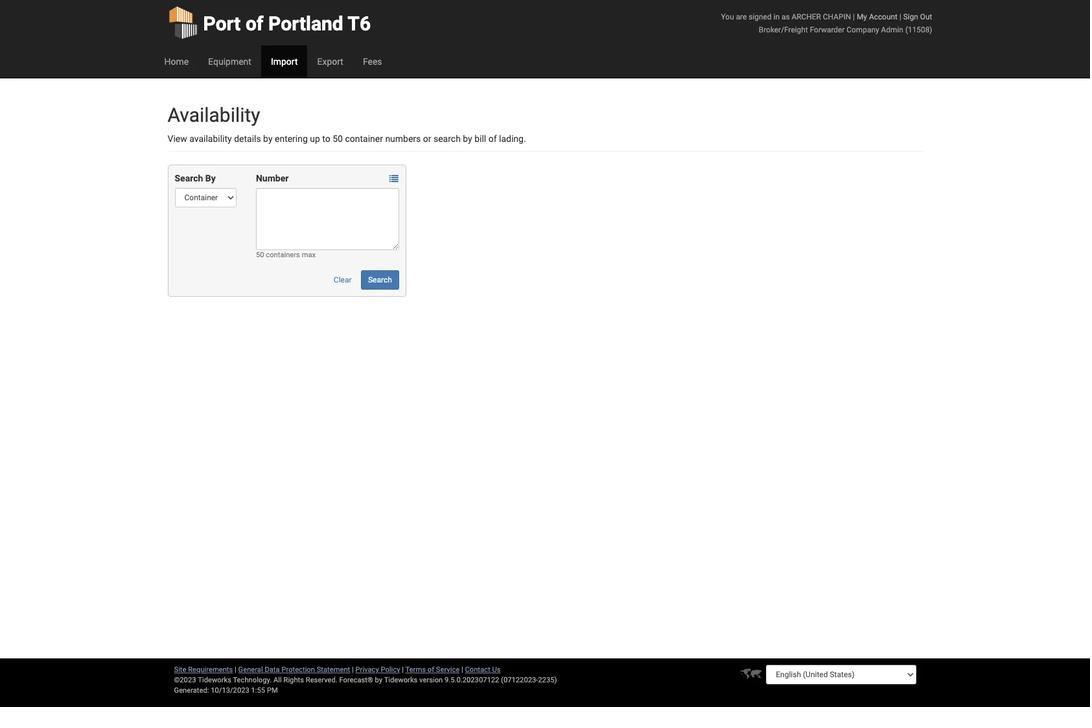 Task type: locate. For each thing, give the bounding box(es) containing it.
admin
[[881, 25, 903, 34]]

view
[[168, 134, 187, 144]]

archer
[[792, 12, 821, 21]]

home button
[[155, 45, 198, 78]]

search
[[175, 173, 203, 183], [368, 275, 392, 284]]

requirements
[[188, 666, 233, 674]]

entering
[[275, 134, 308, 144]]

| left my
[[853, 12, 855, 21]]

or
[[423, 134, 431, 144]]

details
[[234, 134, 261, 144]]

1 horizontal spatial 50
[[333, 134, 343, 144]]

2 vertical spatial of
[[428, 666, 434, 674]]

forwarder
[[810, 25, 845, 34]]

1 horizontal spatial by
[[375, 676, 382, 684]]

rights
[[284, 676, 304, 684]]

1 horizontal spatial of
[[428, 666, 434, 674]]

show list image
[[389, 175, 398, 184]]

1 vertical spatial search
[[368, 275, 392, 284]]

import
[[271, 56, 298, 67]]

tideworks
[[384, 676, 418, 684]]

0 vertical spatial search
[[175, 173, 203, 183]]

port of portland t6
[[203, 12, 371, 35]]

0 horizontal spatial of
[[246, 12, 264, 35]]

view availability details by entering up to 50 container numbers or search by bill of lading.
[[168, 134, 526, 144]]

(07122023-
[[501, 676, 538, 684]]

by down privacy policy "link"
[[375, 676, 382, 684]]

container
[[345, 134, 383, 144]]

bill
[[475, 134, 486, 144]]

statement
[[317, 666, 350, 674]]

search right clear button on the left top of page
[[368, 275, 392, 284]]

up
[[310, 134, 320, 144]]

of up version
[[428, 666, 434, 674]]

by left bill
[[463, 134, 472, 144]]

sign
[[903, 12, 918, 21]]

numbers
[[385, 134, 421, 144]]

pm
[[267, 686, 278, 695]]

1 vertical spatial of
[[488, 134, 497, 144]]

0 horizontal spatial search
[[175, 173, 203, 183]]

company
[[847, 25, 879, 34]]

equipment button
[[198, 45, 261, 78]]

0 vertical spatial of
[[246, 12, 264, 35]]

fees
[[363, 56, 382, 67]]

portland
[[268, 12, 343, 35]]

| left sign
[[899, 12, 901, 21]]

of right "port"
[[246, 12, 264, 35]]

1 horizontal spatial search
[[368, 275, 392, 284]]

50
[[333, 134, 343, 144], [256, 251, 264, 259]]

by
[[205, 173, 216, 183]]

availability
[[168, 104, 260, 126]]

by right details
[[263, 134, 273, 144]]

contact us link
[[465, 666, 501, 674]]

you are signed in as archer chapin | my account | sign out broker/freight forwarder company admin (11508)
[[721, 12, 932, 34]]

protection
[[282, 666, 315, 674]]

50 right 'to' in the left of the page
[[333, 134, 343, 144]]

50 left containers
[[256, 251, 264, 259]]

2 horizontal spatial by
[[463, 134, 472, 144]]

out
[[920, 12, 932, 21]]

search inside "search" button
[[368, 275, 392, 284]]

general
[[238, 666, 263, 674]]

technology.
[[233, 676, 272, 684]]

site
[[174, 666, 186, 674]]

all
[[273, 676, 282, 684]]

| left "general"
[[235, 666, 236, 674]]

0 horizontal spatial 50
[[256, 251, 264, 259]]

service
[[436, 666, 460, 674]]

account
[[869, 12, 898, 21]]

general data protection statement link
[[238, 666, 350, 674]]

clear button
[[327, 270, 359, 290]]

you
[[721, 12, 734, 21]]

| up 9.5.0.202307122
[[461, 666, 463, 674]]

of right bill
[[488, 134, 497, 144]]

|
[[853, 12, 855, 21], [899, 12, 901, 21], [235, 666, 236, 674], [352, 666, 354, 674], [402, 666, 404, 674], [461, 666, 463, 674]]

terms
[[405, 666, 426, 674]]

of
[[246, 12, 264, 35], [488, 134, 497, 144], [428, 666, 434, 674]]

max
[[302, 251, 316, 259]]

9.5.0.202307122
[[445, 676, 499, 684]]

search left by
[[175, 173, 203, 183]]

as
[[781, 12, 790, 21]]

import button
[[261, 45, 307, 78]]

by
[[263, 134, 273, 144], [463, 134, 472, 144], [375, 676, 382, 684]]



Task type: describe. For each thing, give the bounding box(es) containing it.
home
[[164, 56, 189, 67]]

10/13/2023
[[211, 686, 249, 695]]

by inside site requirements | general data protection statement | privacy policy | terms of service | contact us ©2023 tideworks technology. all rights reserved. forecast® by tideworks version 9.5.0.202307122 (07122023-2235) generated: 10/13/2023 1:55 pm
[[375, 676, 382, 684]]

export
[[317, 56, 343, 67]]

port
[[203, 12, 241, 35]]

search for search
[[368, 275, 392, 284]]

Number text field
[[256, 188, 399, 250]]

(11508)
[[905, 25, 932, 34]]

1 vertical spatial 50
[[256, 251, 264, 259]]

| up tideworks on the left bottom of the page
[[402, 666, 404, 674]]

contact
[[465, 666, 490, 674]]

0 horizontal spatial by
[[263, 134, 273, 144]]

data
[[265, 666, 280, 674]]

of inside port of portland t6 link
[[246, 12, 264, 35]]

site requirements | general data protection statement | privacy policy | terms of service | contact us ©2023 tideworks technology. all rights reserved. forecast® by tideworks version 9.5.0.202307122 (07122023-2235) generated: 10/13/2023 1:55 pm
[[174, 666, 557, 695]]

©2023 tideworks
[[174, 676, 231, 684]]

1:55
[[251, 686, 265, 695]]

us
[[492, 666, 501, 674]]

reserved.
[[306, 676, 337, 684]]

0 vertical spatial 50
[[333, 134, 343, 144]]

search
[[434, 134, 461, 144]]

port of portland t6 link
[[168, 0, 371, 45]]

lading.
[[499, 134, 526, 144]]

availability
[[189, 134, 232, 144]]

t6
[[348, 12, 371, 35]]

sign out link
[[903, 12, 932, 21]]

export button
[[307, 45, 353, 78]]

chapin
[[823, 12, 851, 21]]

2235)
[[538, 676, 557, 684]]

search by
[[175, 173, 216, 183]]

terms of service link
[[405, 666, 460, 674]]

2 horizontal spatial of
[[488, 134, 497, 144]]

50 containers max
[[256, 251, 316, 259]]

search button
[[361, 270, 399, 290]]

policy
[[381, 666, 400, 674]]

site requirements link
[[174, 666, 233, 674]]

in
[[773, 12, 780, 21]]

version
[[419, 676, 443, 684]]

privacy policy link
[[355, 666, 400, 674]]

fees button
[[353, 45, 392, 78]]

to
[[322, 134, 330, 144]]

of inside site requirements | general data protection statement | privacy policy | terms of service | contact us ©2023 tideworks technology. all rights reserved. forecast® by tideworks version 9.5.0.202307122 (07122023-2235) generated: 10/13/2023 1:55 pm
[[428, 666, 434, 674]]

my account link
[[857, 12, 898, 21]]

are
[[736, 12, 747, 21]]

broker/freight
[[759, 25, 808, 34]]

forecast®
[[339, 676, 373, 684]]

generated:
[[174, 686, 209, 695]]

privacy
[[355, 666, 379, 674]]

my
[[857, 12, 867, 21]]

containers
[[266, 251, 300, 259]]

signed
[[749, 12, 772, 21]]

search for search by
[[175, 173, 203, 183]]

number
[[256, 173, 289, 183]]

equipment
[[208, 56, 251, 67]]

| up forecast®
[[352, 666, 354, 674]]

clear
[[334, 275, 352, 284]]



Task type: vqa. For each thing, say whether or not it's contained in the screenshot.
the Number text box
yes



